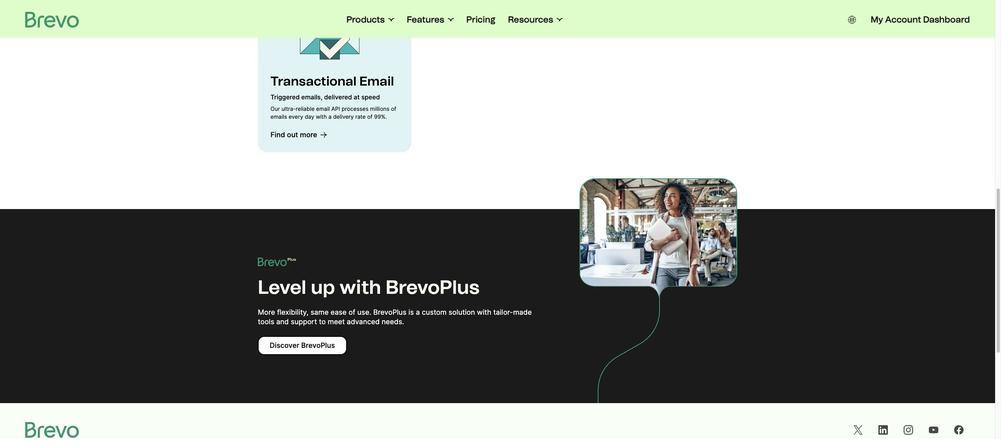 Task type: locate. For each thing, give the bounding box(es) containing it.
tools
[[258, 318, 274, 326]]

resources link
[[508, 14, 563, 25]]

day
[[305, 113, 314, 120]]

speed
[[361, 93, 380, 101]]

1 vertical spatial a
[[416, 308, 420, 316]]

brevoplus
[[386, 276, 480, 299], [373, 308, 407, 316], [301, 341, 335, 350]]

of right the rate
[[367, 113, 373, 120]]

features
[[407, 14, 444, 25]]

1 horizontal spatial of
[[367, 113, 373, 120]]

brevoplus down "to"
[[301, 341, 335, 350]]

our
[[271, 105, 280, 112]]

discover brevoplus
[[270, 341, 335, 350]]

with for with
[[477, 308, 492, 316]]

reliable
[[296, 105, 315, 112]]

emails,
[[301, 93, 323, 101]]

more flexibility, same ease of use. brevoplus is a custom solution with tailor-made tools and support to meet advanced needs.
[[258, 308, 532, 326]]

a down the api
[[329, 113, 332, 120]]

1 vertical spatial of
[[367, 113, 373, 120]]

2 vertical spatial brevo image
[[25, 422, 79, 438]]

with inside more flexibility, same ease of use. brevoplus is a custom solution with tailor-made tools and support to meet advanced needs.
[[477, 308, 492, 316]]

advanced
[[347, 318, 380, 326]]

more
[[300, 131, 317, 139]]

of left use.
[[349, 308, 356, 316]]

1 vertical spatial with
[[340, 276, 381, 299]]

1 horizontal spatial a
[[416, 308, 420, 316]]

every
[[289, 113, 303, 120]]

solution
[[449, 308, 475, 316]]

processes
[[342, 105, 369, 112]]

1 vertical spatial brevo image
[[258, 257, 296, 267]]

with left the tailor-
[[477, 308, 492, 316]]

2 vertical spatial brevoplus
[[301, 341, 335, 350]]

discover brevoplus button
[[258, 336, 347, 355]]

of right millions on the left
[[391, 105, 396, 112]]

0 horizontal spatial with
[[316, 113, 327, 120]]

meet
[[328, 318, 345, 326]]

at
[[354, 93, 360, 101]]

2 vertical spatial of
[[349, 308, 356, 316]]

1 horizontal spatial with
[[340, 276, 381, 299]]

0 horizontal spatial of
[[349, 308, 356, 316]]

account
[[886, 14, 922, 25]]

out
[[287, 131, 298, 139]]

2 vertical spatial with
[[477, 308, 492, 316]]

my
[[871, 14, 884, 25]]

brevo image
[[25, 12, 79, 28], [258, 257, 296, 267], [25, 422, 79, 438]]

a
[[329, 113, 332, 120], [416, 308, 420, 316]]

with
[[316, 113, 327, 120], [340, 276, 381, 299], [477, 308, 492, 316]]

a right is
[[416, 308, 420, 316]]

use.
[[358, 308, 371, 316]]

to
[[319, 318, 326, 326]]

needs.
[[382, 318, 404, 326]]

brevoplus up needs. in the left of the page
[[373, 308, 407, 316]]

with down email
[[316, 113, 327, 120]]

api
[[332, 105, 340, 112]]

of inside more flexibility, same ease of use. brevoplus is a custom solution with tailor-made tools and support to meet advanced needs.
[[349, 308, 356, 316]]

1 vertical spatial brevoplus
[[373, 308, 407, 316]]

triggered
[[271, 93, 300, 101]]

home hero image image
[[295, 0, 374, 61]]

with for delivered
[[316, 113, 327, 120]]

email
[[316, 105, 330, 112]]

with up use.
[[340, 276, 381, 299]]

triggered emails, delivered at speed
[[271, 93, 380, 101]]

pricing link
[[467, 14, 496, 25]]

with inside "our ultra-reliable email api processes millions of emails every day with a delivery rate of 99%."
[[316, 113, 327, 120]]

transactional email
[[271, 74, 394, 89]]

brevoplus up custom
[[386, 276, 480, 299]]

facebook image
[[955, 425, 964, 435]]

emails
[[271, 113, 287, 120]]

flexibility,
[[277, 308, 309, 316]]

0 vertical spatial with
[[316, 113, 327, 120]]

tailor-
[[494, 308, 513, 316]]

0 horizontal spatial a
[[329, 113, 332, 120]]

2 horizontal spatial of
[[391, 105, 396, 112]]

same
[[311, 308, 329, 316]]

delivered
[[324, 93, 352, 101]]

2 horizontal spatial with
[[477, 308, 492, 316]]

0 vertical spatial a
[[329, 113, 332, 120]]

twitter image
[[854, 425, 863, 435]]

of
[[391, 105, 396, 112], [367, 113, 373, 120], [349, 308, 356, 316]]

level
[[258, 276, 306, 299]]



Task type: describe. For each thing, give the bounding box(es) containing it.
youtube image
[[929, 425, 939, 435]]

resources
[[508, 14, 553, 25]]

ease
[[331, 308, 347, 316]]

millions
[[370, 105, 390, 112]]

linkedin image
[[879, 425, 888, 435]]

up
[[311, 276, 335, 299]]

products link
[[347, 14, 394, 25]]

0 vertical spatial brevo image
[[25, 12, 79, 28]]

brevoplus inside button
[[301, 341, 335, 350]]

my account dashboard
[[871, 14, 970, 25]]

and
[[276, 318, 289, 326]]

button image
[[848, 16, 856, 24]]

cta image image
[[580, 178, 738, 297]]

a inside more flexibility, same ease of use. brevoplus is a custom solution with tailor-made tools and support to meet advanced needs.
[[416, 308, 420, 316]]

features link
[[407, 14, 454, 25]]

products
[[347, 14, 385, 25]]

discover
[[270, 341, 299, 350]]

ultra-
[[282, 105, 296, 112]]

our ultra-reliable email api processes millions of emails every day with a delivery rate of 99%.
[[271, 105, 396, 120]]

my account dashboard link
[[871, 14, 970, 25]]

made
[[513, 308, 532, 316]]

find out more
[[271, 131, 317, 139]]

a inside "our ultra-reliable email api processes millions of emails every day with a delivery rate of 99%."
[[329, 113, 332, 120]]

email
[[360, 74, 394, 89]]

rate
[[356, 113, 366, 120]]

support
[[291, 318, 317, 326]]

is
[[409, 308, 414, 316]]

99%.
[[374, 113, 387, 120]]

0 vertical spatial brevoplus
[[386, 276, 480, 299]]

more
[[258, 308, 275, 316]]

transactional
[[271, 74, 357, 89]]

0 vertical spatial of
[[391, 105, 396, 112]]

instagram image
[[904, 425, 914, 435]]

delivery
[[333, 113, 354, 120]]

custom
[[422, 308, 447, 316]]

brevoplus inside more flexibility, same ease of use. brevoplus is a custom solution with tailor-made tools and support to meet advanced needs.
[[373, 308, 407, 316]]

pricing
[[467, 14, 496, 25]]

level up with brevoplus
[[258, 276, 480, 299]]

find
[[271, 131, 285, 139]]

dashboard
[[924, 14, 970, 25]]



Task type: vqa. For each thing, say whether or not it's contained in the screenshot.
The Well
no



